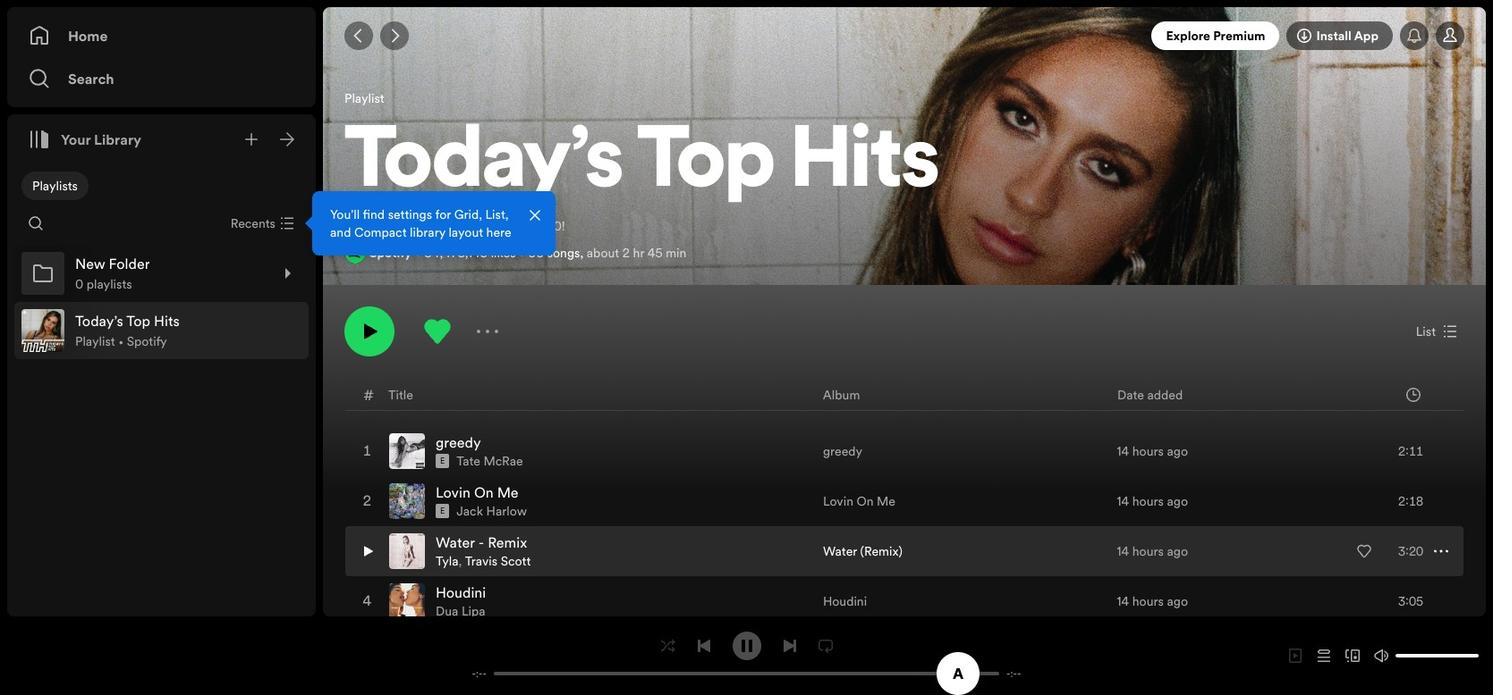 Task type: vqa. For each thing, say whether or not it's contained in the screenshot.
14 hours ago in Water - Remix Row
yes



Task type: locate. For each thing, give the bounding box(es) containing it.
search
[[68, 69, 114, 89]]

playlist left the •
[[75, 333, 115, 351]]

1 14 from the top
[[1117, 443, 1129, 461]]

1 vertical spatial playlist
[[75, 333, 115, 351]]

-
[[478, 533, 484, 553], [472, 668, 476, 681], [483, 668, 487, 681], [1006, 668, 1011, 681], [1017, 668, 1021, 681]]

e left jack
[[440, 507, 445, 517]]

your
[[61, 130, 91, 149]]

0 horizontal spatial greedy link
[[436, 433, 481, 453]]

List button
[[1409, 318, 1464, 346]]

list item inside main 'element'
[[14, 302, 309, 360]]

me down tate mcrae 'link' at the left
[[497, 483, 519, 503]]

,
[[580, 244, 583, 262], [458, 553, 462, 571]]

ago for water - remix
[[1167, 543, 1188, 561]]

playlist
[[344, 89, 384, 107], [75, 333, 115, 351]]

water (remix) link
[[823, 543, 903, 561]]

0 horizontal spatial ,
[[458, 553, 462, 571]]

1 horizontal spatial lovin
[[823, 493, 853, 511]]

greedy up lovin on me cell
[[436, 433, 481, 453]]

date
[[1117, 386, 1144, 404]]

greedy for greedy e
[[436, 433, 481, 453]]

3 ago from the top
[[1167, 543, 1188, 561]]

0 playlists group
[[14, 245, 309, 302]]

0 vertical spatial tate
[[344, 218, 368, 235]]

ago for lovin on me
[[1167, 493, 1188, 511]]

spotify down compact
[[369, 244, 412, 262]]

14 hours ago
[[1117, 443, 1188, 461], [1117, 493, 1188, 511], [1117, 543, 1188, 561], [1117, 593, 1188, 611]]

explore premium button
[[1152, 21, 1280, 50]]

4 14 hours ago from the top
[[1117, 593, 1188, 611]]

mcrae
[[371, 218, 411, 235], [483, 453, 523, 471]]

tate
[[344, 218, 368, 235], [456, 453, 480, 471]]

0 horizontal spatial houdini
[[436, 583, 486, 603]]

greedy up lovin on me
[[823, 443, 863, 461]]

explicit element
[[436, 455, 449, 469], [436, 505, 449, 519]]

tyla link
[[436, 553, 458, 571]]

14 for water - remix
[[1117, 543, 1129, 561]]

2 ago from the top
[[1167, 493, 1188, 511]]

1 horizontal spatial -:--
[[1006, 668, 1021, 681]]

the
[[480, 218, 498, 235]]

on inside 'lovin on me e'
[[474, 483, 494, 503]]

list,
[[485, 206, 509, 224]]

1 horizontal spatial :-
[[1010, 668, 1017, 681]]

1 horizontal spatial playlist
[[344, 89, 384, 107]]

hours
[[1132, 443, 1164, 461], [1132, 493, 1164, 511], [1132, 543, 1164, 561], [1132, 593, 1164, 611]]

about
[[587, 244, 619, 262]]

explicit element inside the greedy cell
[[436, 455, 449, 469]]

0 horizontal spatial me
[[497, 483, 519, 503]]

•
[[118, 333, 124, 351]]

-:--
[[472, 668, 487, 681], [1006, 668, 1021, 681]]

you'll find settings for grid, list, and compact library layout here dialog
[[312, 191, 556, 256]]

mcrae for tate mcrae
[[483, 453, 523, 471]]

spotify
[[369, 244, 412, 262], [127, 333, 167, 351]]

me inside 'lovin on me e'
[[497, 483, 519, 503]]

ago for houdini
[[1167, 593, 1188, 611]]

greedy e
[[436, 433, 481, 467]]

your library button
[[21, 122, 149, 157]]

remix
[[488, 533, 527, 553]]

spotify right the •
[[127, 333, 167, 351]]

3:20
[[1398, 543, 1423, 561]]

playlist for playlist • spotify
[[75, 333, 115, 351]]

you'll find settings for grid, list, and compact library layout here
[[330, 206, 511, 242]]

houdini for houdini dua lipa
[[436, 583, 486, 603]]

Recents, List view field
[[216, 209, 305, 238]]

grid,
[[454, 206, 482, 224]]

0 horizontal spatial houdini link
[[436, 583, 486, 603]]

2 hours from the top
[[1132, 493, 1164, 511]]

lovin on me link
[[436, 483, 519, 503], [823, 493, 895, 511]]

me for lovin on me
[[877, 493, 895, 511]]

greedy
[[436, 433, 481, 453], [823, 443, 863, 461]]

on
[[474, 483, 494, 503], [857, 493, 874, 511]]

playlist • spotify
[[75, 333, 167, 351]]

1 vertical spatial explicit element
[[436, 505, 449, 519]]

disable repeat image
[[818, 639, 832, 653]]

greedy link up lovin on me cell
[[436, 433, 481, 453]]

0 horizontal spatial mcrae
[[371, 218, 411, 235]]

greedy for greedy
[[823, 443, 863, 461]]

group
[[14, 302, 309, 360]]

water - remix cell
[[389, 528, 538, 576]]

lovin up water (remix) at the bottom of the page
[[823, 493, 853, 511]]

1 horizontal spatial me
[[877, 493, 895, 511]]

1 horizontal spatial ,
[[580, 244, 583, 262]]

3 hours from the top
[[1132, 543, 1164, 561]]

previous image
[[696, 639, 711, 653]]

tate up spotify image
[[344, 218, 368, 235]]

2 -:-- from the left
[[1006, 668, 1021, 681]]

duration image
[[1406, 388, 1421, 402]]

me
[[497, 483, 519, 503], [877, 493, 895, 511]]

1 ago from the top
[[1167, 443, 1188, 461]]

greedy link up lovin on me
[[823, 443, 863, 461]]

1 vertical spatial e
[[440, 507, 445, 517]]

1 horizontal spatial on
[[857, 493, 874, 511]]

0 vertical spatial explicit element
[[436, 455, 449, 469]]

dua lipa link
[[436, 603, 485, 621]]

playlist down go back image
[[344, 89, 384, 107]]

list item containing playlist
[[14, 302, 309, 360]]

1 vertical spatial spotify
[[127, 333, 167, 351]]

2 14 hours ago from the top
[[1117, 493, 1188, 511]]

0 horizontal spatial -:--
[[472, 668, 487, 681]]

, inside water - remix tyla , travis scott
[[458, 553, 462, 571]]

None search field
[[21, 209, 50, 238]]

1 horizontal spatial tate
[[456, 453, 480, 471]]

1 horizontal spatial spotify
[[369, 244, 412, 262]]

1 horizontal spatial houdini link
[[823, 593, 867, 611]]

find
[[363, 206, 385, 224]]

2 explicit element from the top
[[436, 505, 449, 519]]

ago
[[1167, 443, 1188, 461], [1167, 493, 1188, 511], [1167, 543, 1188, 561], [1167, 593, 1188, 611]]

lovin
[[436, 483, 470, 503], [823, 493, 853, 511]]

lovin for lovin on me e
[[436, 483, 470, 503]]

0 horizontal spatial :-
[[476, 668, 483, 681]]

1 explicit element from the top
[[436, 455, 449, 469]]

hours for houdini
[[1132, 593, 1164, 611]]

1 :- from the left
[[476, 668, 483, 681]]

e up lovin on me cell
[[440, 456, 445, 467]]

1 horizontal spatial water
[[823, 543, 857, 561]]

0 horizontal spatial spotify
[[127, 333, 167, 351]]

# row
[[345, 379, 1464, 412]]

lovin on me cell
[[389, 478, 534, 526]]

3 14 from the top
[[1117, 543, 1129, 561]]

0 horizontal spatial water
[[436, 533, 475, 553]]

3 14 hours ago from the top
[[1117, 543, 1188, 561]]

group inside main 'element'
[[14, 302, 309, 360]]

lovin on me
[[823, 493, 895, 511]]

0 horizontal spatial on
[[474, 483, 494, 503]]

1 e from the top
[[440, 456, 445, 467]]

album
[[823, 386, 860, 404]]

mcrae right greedy e
[[483, 453, 523, 471]]

1 horizontal spatial greedy
[[823, 443, 863, 461]]

install app link
[[1287, 21, 1393, 50]]

0 vertical spatial playlist
[[344, 89, 384, 107]]

14 hours ago for lovin on me
[[1117, 493, 1188, 511]]

list
[[1416, 323, 1436, 341]]

2 14 from the top
[[1117, 493, 1129, 511]]

go back image
[[352, 29, 366, 43]]

greedy inside cell
[[436, 433, 481, 453]]

lovin down the greedy cell
[[436, 483, 470, 503]]

main element
[[7, 7, 556, 617]]

1 horizontal spatial mcrae
[[483, 453, 523, 471]]

4 hours from the top
[[1132, 593, 1164, 611]]

explicit element left jack
[[436, 505, 449, 519]]

explicit element inside lovin on me cell
[[436, 505, 449, 519]]

0 vertical spatial e
[[440, 456, 445, 467]]

top
[[637, 121, 775, 207]]

2:18
[[1398, 493, 1423, 511]]

houdini inside cell
[[436, 583, 486, 603]]

1 14 hours ago from the top
[[1117, 443, 1188, 461]]

for
[[435, 206, 451, 224]]

Disable repeat checkbox
[[811, 632, 840, 661]]

1 vertical spatial tate
[[456, 453, 480, 471]]

on for lovin on me e
[[474, 483, 494, 503]]

explicit element up lovin on me cell
[[436, 455, 449, 469]]

, left 'travis'
[[458, 553, 462, 571]]

houdini
[[436, 583, 486, 603], [823, 593, 867, 611]]

playlists
[[32, 177, 78, 195]]

app
[[1354, 27, 1379, 45]]

# column header
[[363, 379, 374, 411]]

on for lovin on me
[[857, 493, 874, 511]]

top bar and user menu element
[[323, 7, 1486, 64]]

14 hours ago inside water - remix row
[[1117, 543, 1188, 561]]

4 ago from the top
[[1167, 593, 1188, 611]]

1 vertical spatial mcrae
[[483, 453, 523, 471]]

e
[[440, 456, 445, 467], [440, 507, 445, 517]]

3:05
[[1398, 593, 1423, 611]]

list item
[[14, 302, 309, 360]]

greedy link
[[436, 433, 481, 453], [823, 443, 863, 461]]

water - remix tyla , travis scott
[[436, 533, 531, 571]]

1 -:-- from the left
[[472, 668, 487, 681]]

0 horizontal spatial playlist
[[75, 333, 115, 351]]

1 hours from the top
[[1132, 443, 1164, 461]]

tate up 'lovin on me e'
[[456, 453, 480, 471]]

0 horizontal spatial lovin
[[436, 483, 470, 503]]

2 e from the top
[[440, 507, 445, 517]]

1 vertical spatial ,
[[458, 553, 462, 571]]

4 14 from the top
[[1117, 593, 1129, 611]]

14 inside water - remix row
[[1117, 543, 1129, 561]]

houdini link
[[436, 583, 486, 603], [823, 593, 867, 611]]

0 horizontal spatial greedy
[[436, 433, 481, 453]]

0 vertical spatial mcrae
[[371, 218, 411, 235]]

hours inside water - remix row
[[1132, 543, 1164, 561]]

playlist inside main 'element'
[[75, 333, 115, 351]]

14 hours ago for houdini
[[1117, 593, 1188, 611]]

and
[[330, 224, 351, 242]]

lovin inside 'lovin on me e'
[[436, 483, 470, 503]]

enable shuffle image
[[661, 639, 675, 653]]

tate inside the greedy cell
[[456, 453, 480, 471]]

group containing playlist
[[14, 302, 309, 360]]

explore premium
[[1166, 27, 1265, 45]]

player controls element
[[451, 632, 1042, 681]]

, left about
[[580, 244, 583, 262]]

travis scott link
[[465, 553, 531, 571]]

0 horizontal spatial tate
[[344, 218, 368, 235]]

e inside 'lovin on me e'
[[440, 507, 445, 517]]

1 horizontal spatial houdini
[[823, 593, 867, 611]]

mcrae inside the greedy cell
[[483, 453, 523, 471]]

mcrae up spotify link
[[371, 218, 411, 235]]

water inside water - remix tyla , travis scott
[[436, 533, 475, 553]]

me up '(remix)'
[[877, 493, 895, 511]]

install app
[[1316, 27, 1379, 45]]

added
[[1147, 386, 1183, 404]]

water
[[436, 533, 475, 553], [823, 543, 857, 561]]

premium
[[1213, 27, 1265, 45]]

2 :- from the left
[[1010, 668, 1017, 681]]

ago inside water - remix row
[[1167, 543, 1188, 561]]



Task type: describe. For each thing, give the bounding box(es) containing it.
0 playlists
[[75, 276, 132, 293]]

jack harlow
[[456, 503, 527, 521]]

0 vertical spatial spotify
[[369, 244, 412, 262]]

0 horizontal spatial lovin on me link
[[436, 483, 519, 503]]

14 for houdini
[[1117, 593, 1129, 611]]

water (remix)
[[823, 543, 903, 561]]

what's new image
[[1407, 29, 1422, 43]]

connect to a device image
[[1345, 649, 1360, 664]]

water for -
[[436, 533, 475, 553]]

spotify link
[[369, 244, 412, 262]]

likes
[[491, 244, 516, 262]]

dua
[[436, 603, 458, 621]]

water for (remix)
[[823, 543, 857, 561]]

today's top hits
[[344, 121, 939, 207]]

pause image
[[739, 639, 754, 653]]

install
[[1316, 27, 1352, 45]]

50!
[[546, 218, 565, 235]]

34,473,143 likes
[[424, 244, 516, 262]]

settings
[[388, 206, 432, 224]]

14 hours ago for greedy
[[1117, 443, 1188, 461]]

today's top hits grid
[[324, 379, 1485, 696]]

of
[[465, 218, 477, 235]]

here
[[486, 224, 511, 242]]

none search field inside main 'element'
[[21, 209, 50, 238]]

playlists
[[87, 276, 132, 293]]

playlist for playlist
[[344, 89, 384, 107]]

greedy link inside cell
[[436, 433, 481, 453]]

tyla
[[436, 553, 458, 571]]

14 hours ago for water - remix
[[1117, 543, 1188, 561]]

1 horizontal spatial greedy link
[[823, 443, 863, 461]]

library
[[410, 224, 445, 242]]

hr
[[633, 244, 644, 262]]

tate mcrae is on top of the hottest 50!
[[344, 218, 565, 235]]

jack harlow link
[[456, 503, 527, 521]]

explore
[[1166, 27, 1210, 45]]

2
[[622, 244, 630, 262]]

explicit element for greedy
[[436, 455, 449, 469]]

- inside water - remix tyla , travis scott
[[478, 533, 484, 553]]

you'll
[[330, 206, 360, 224]]

45
[[647, 244, 663, 262]]

hours for greedy
[[1132, 443, 1164, 461]]

spotify inside main 'element'
[[127, 333, 167, 351]]

3:20 cell
[[1357, 528, 1448, 576]]

14 for lovin on me
[[1117, 493, 1129, 511]]

50 songs , about 2 hr 45 min
[[528, 244, 686, 262]]

e inside greedy e
[[440, 456, 445, 467]]

songs
[[547, 244, 580, 262]]

2:11
[[1398, 443, 1423, 461]]

go forward image
[[387, 29, 402, 43]]

on
[[426, 218, 440, 235]]

hits
[[791, 121, 939, 207]]

compact
[[354, 224, 407, 242]]

jack
[[456, 503, 483, 521]]

travis
[[465, 553, 498, 571]]

is
[[414, 218, 423, 235]]

Playlists checkbox
[[21, 172, 89, 200]]

mcrae for tate mcrae is on top of the hottest 50!
[[371, 218, 411, 235]]

greedy cell
[[389, 428, 530, 476]]

tate mcrae link
[[456, 453, 523, 471]]

recents
[[231, 215, 276, 233]]

0 vertical spatial ,
[[580, 244, 583, 262]]

today's
[[344, 121, 623, 207]]

50
[[528, 244, 544, 262]]

play water - remix by tyla, travis scott image
[[361, 541, 375, 563]]

harlow
[[486, 503, 527, 521]]

hottest
[[501, 218, 543, 235]]

layout
[[449, 224, 483, 242]]

search link
[[29, 61, 294, 97]]

1 horizontal spatial lovin on me link
[[823, 493, 895, 511]]

hours for lovin on me
[[1132, 493, 1164, 511]]

scott
[[501, 553, 531, 571]]

water - remix row
[[345, 527, 1464, 577]]

me for lovin on me e
[[497, 483, 519, 503]]

home link
[[29, 18, 294, 54]]

title
[[388, 386, 413, 404]]

min
[[666, 244, 686, 262]]

tate for tate mcrae
[[456, 453, 480, 471]]

(remix)
[[860, 543, 903, 561]]

houdini cell
[[389, 578, 493, 626]]

explicit element for lovin on me
[[436, 505, 449, 519]]

2:11 cell
[[1357, 428, 1448, 476]]

ago for greedy
[[1167, 443, 1188, 461]]

34,473,143
[[424, 244, 488, 262]]

tate for tate mcrae is on top of the hottest 50!
[[344, 218, 368, 235]]

#
[[363, 385, 374, 405]]

tate mcrae
[[456, 453, 523, 471]]

volume high image
[[1374, 649, 1388, 664]]

next image
[[782, 639, 797, 653]]

home
[[68, 26, 108, 46]]

your library
[[61, 130, 141, 149]]

top
[[443, 218, 462, 235]]

duration element
[[1406, 388, 1421, 402]]

spotify image
[[344, 243, 366, 264]]

search in your library image
[[29, 216, 43, 231]]

houdini dua lipa
[[436, 583, 486, 621]]

lovin on me e
[[436, 483, 519, 517]]

lovin for lovin on me
[[823, 493, 853, 511]]

lipa
[[462, 603, 485, 621]]

0
[[75, 276, 83, 293]]

hours for water - remix
[[1132, 543, 1164, 561]]

water - remix link
[[436, 533, 527, 553]]

houdini for houdini
[[823, 593, 867, 611]]

date added
[[1117, 386, 1183, 404]]

library
[[94, 130, 141, 149]]

14 for greedy
[[1117, 443, 1129, 461]]



